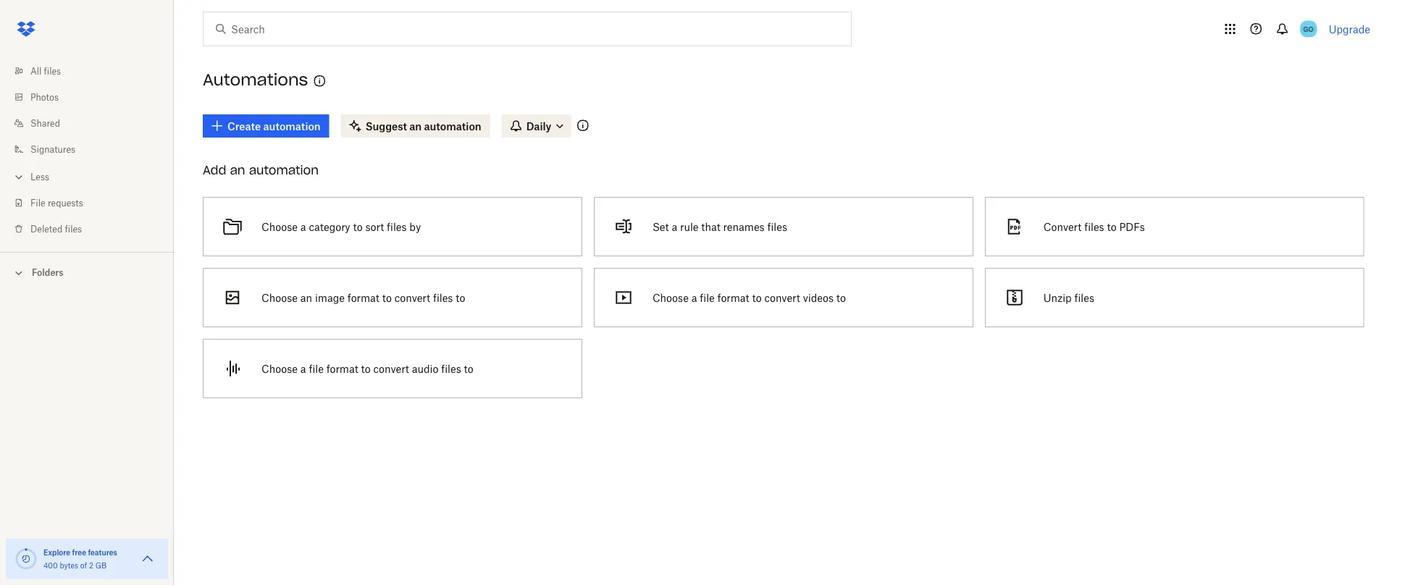 Task type: vqa. For each thing, say whether or not it's contained in the screenshot.
Get signatures button to the bottom
no



Task type: describe. For each thing, give the bounding box(es) containing it.
choose a file format to convert audio files to button
[[197, 333, 588, 404]]

go button
[[1298, 17, 1321, 41]]

choose for choose a file format to convert videos to
[[653, 292, 689, 304]]

click to watch a demo video image
[[311, 72, 329, 90]]

audio
[[412, 363, 439, 375]]

unzip
[[1044, 292, 1072, 304]]

photos
[[30, 92, 59, 103]]

features
[[88, 548, 117, 557]]

format for audio
[[327, 363, 359, 375]]

signatures
[[30, 144, 75, 155]]

an for add
[[230, 163, 245, 178]]

videos
[[803, 292, 834, 304]]

files inside choose an image format to convert files to button
[[433, 292, 453, 304]]

choose a category to sort files by
[[262, 221, 421, 233]]

a for choose a file format to convert videos to
[[692, 292, 697, 304]]

less
[[30, 171, 49, 182]]

deleted files link
[[12, 216, 174, 242]]

format for files
[[348, 292, 380, 304]]

convert for audio
[[374, 363, 409, 375]]

a for choose a category to sort files by
[[301, 221, 306, 233]]

rule
[[680, 221, 699, 233]]

pdfs
[[1120, 221, 1145, 233]]

files inside set a rule that renames files button
[[768, 221, 788, 233]]

convert files to pdfs
[[1044, 221, 1145, 233]]

sort
[[366, 221, 384, 233]]

a for set a rule that renames files
[[672, 221, 678, 233]]

2
[[89, 561, 93, 570]]

create automation button
[[203, 114, 329, 138]]

quota usage element
[[14, 548, 38, 571]]

create automation
[[228, 120, 321, 132]]

shared
[[30, 118, 60, 129]]

choose an image format to convert files to button
[[197, 262, 588, 333]]

files inside choose a category to sort files by button
[[387, 221, 407, 233]]

all
[[30, 66, 42, 76]]

gb
[[95, 561, 107, 570]]

upgrade link
[[1329, 23, 1371, 35]]

less image
[[12, 170, 26, 184]]

choose a category to sort files by button
[[197, 191, 588, 262]]

all files link
[[12, 58, 174, 84]]

file for choose a file format to convert audio files to
[[309, 363, 324, 375]]

of
[[80, 561, 87, 570]]

daily button
[[502, 114, 572, 138]]

choose a file format to convert videos to button
[[588, 262, 980, 333]]

unzip files
[[1044, 292, 1095, 304]]

go
[[1304, 24, 1314, 33]]

choose for choose an image format to convert files to
[[262, 292, 298, 304]]

choose for choose a file format to convert audio files to
[[262, 363, 298, 375]]

image
[[315, 292, 345, 304]]

an for suggest
[[410, 120, 422, 132]]

unzip files button
[[980, 262, 1371, 333]]

a for choose a file format to convert audio files to
[[301, 363, 306, 375]]

400
[[43, 561, 58, 570]]

set a rule that renames files
[[653, 221, 788, 233]]

list containing all files
[[0, 49, 174, 252]]

set a rule that renames files button
[[588, 191, 980, 262]]

set
[[653, 221, 669, 233]]



Task type: locate. For each thing, give the bounding box(es) containing it.
folders
[[32, 267, 63, 278]]

convert for videos
[[765, 292, 801, 304]]

suggest an automation button
[[341, 114, 490, 138]]

renames
[[724, 221, 765, 233]]

format for videos
[[718, 292, 750, 304]]

signatures link
[[12, 136, 174, 162]]

an for choose
[[301, 292, 312, 304]]

free
[[72, 548, 86, 557]]

all files
[[30, 66, 61, 76]]

automation right create
[[263, 120, 321, 132]]

a inside button
[[301, 221, 306, 233]]

1 horizontal spatial an
[[301, 292, 312, 304]]

that
[[702, 221, 721, 233]]

choose a file format to convert videos to
[[653, 292, 846, 304]]

convert
[[1044, 221, 1082, 233]]

format
[[348, 292, 380, 304], [718, 292, 750, 304], [327, 363, 359, 375]]

format down renames at top right
[[718, 292, 750, 304]]

by
[[410, 221, 421, 233]]

convert inside choose an image format to convert files to button
[[395, 292, 431, 304]]

an
[[410, 120, 422, 132], [230, 163, 245, 178], [301, 292, 312, 304]]

1 horizontal spatial file
[[700, 292, 715, 304]]

deleted files
[[30, 224, 82, 234]]

0 horizontal spatial an
[[230, 163, 245, 178]]

file down that
[[700, 292, 715, 304]]

shared link
[[12, 110, 174, 136]]

files inside choose a file format to convert audio files to button
[[441, 363, 461, 375]]

requests
[[48, 197, 83, 208]]

file
[[30, 197, 45, 208]]

files inside unzip files button
[[1075, 292, 1095, 304]]

file
[[700, 292, 715, 304], [309, 363, 324, 375]]

daily
[[527, 120, 552, 132]]

an left image
[[301, 292, 312, 304]]

file requests
[[30, 197, 83, 208]]

upgrade
[[1329, 23, 1371, 35]]

2 horizontal spatial an
[[410, 120, 422, 132]]

list
[[0, 49, 174, 252]]

2 vertical spatial an
[[301, 292, 312, 304]]

bytes
[[60, 561, 78, 570]]

convert left videos
[[765, 292, 801, 304]]

convert inside choose a file format to convert audio files to button
[[374, 363, 409, 375]]

1 vertical spatial an
[[230, 163, 245, 178]]

files inside deleted files link
[[65, 224, 82, 234]]

file for choose a file format to convert videos to
[[700, 292, 715, 304]]

files
[[44, 66, 61, 76], [387, 221, 407, 233], [768, 221, 788, 233], [1085, 221, 1105, 233], [65, 224, 82, 234], [433, 292, 453, 304], [1075, 292, 1095, 304], [441, 363, 461, 375]]

automation for add an automation
[[249, 163, 319, 178]]

files inside all files link
[[44, 66, 61, 76]]

convert down by
[[395, 292, 431, 304]]

file down image
[[309, 363, 324, 375]]

automation for suggest an automation
[[424, 120, 482, 132]]

0 horizontal spatial file
[[309, 363, 324, 375]]

convert for files
[[395, 292, 431, 304]]

files inside convert files to pdfs button
[[1085, 221, 1105, 233]]

format right image
[[348, 292, 380, 304]]

add an automation
[[203, 163, 319, 178]]

automations
[[203, 70, 308, 90]]

automation
[[263, 120, 321, 132], [424, 120, 482, 132], [249, 163, 319, 178]]

choose for choose a category to sort files by
[[262, 221, 298, 233]]

dropbox image
[[12, 14, 41, 43]]

convert
[[395, 292, 431, 304], [765, 292, 801, 304], [374, 363, 409, 375]]

add an automation main content
[[197, 104, 1406, 585]]

to inside button
[[353, 221, 363, 233]]

1 vertical spatial file
[[309, 363, 324, 375]]

folders button
[[0, 262, 174, 283]]

0 vertical spatial file
[[700, 292, 715, 304]]

add
[[203, 163, 226, 178]]

file requests link
[[12, 190, 174, 216]]

automation down the create automation at the left top
[[249, 163, 319, 178]]

a
[[301, 221, 306, 233], [672, 221, 678, 233], [692, 292, 697, 304], [301, 363, 306, 375]]

choose a file format to convert audio files to
[[262, 363, 474, 375]]

convert files to pdfs button
[[980, 191, 1371, 262]]

create
[[228, 120, 261, 132]]

Search text field
[[231, 21, 822, 37]]

category
[[309, 221, 350, 233]]

photos link
[[12, 84, 174, 110]]

an right 'add'
[[230, 163, 245, 178]]

explore
[[43, 548, 70, 557]]

an right suggest
[[410, 120, 422, 132]]

explore free features 400 bytes of 2 gb
[[43, 548, 117, 570]]

suggest an automation
[[366, 120, 482, 132]]

choose
[[262, 221, 298, 233], [262, 292, 298, 304], [653, 292, 689, 304], [262, 363, 298, 375]]

suggest
[[366, 120, 407, 132]]

deleted
[[30, 224, 63, 234]]

automation right suggest
[[424, 120, 482, 132]]

choose an image format to convert files to
[[262, 292, 465, 304]]

convert inside the choose a file format to convert videos to button
[[765, 292, 801, 304]]

convert left "audio"
[[374, 363, 409, 375]]

format down image
[[327, 363, 359, 375]]

to
[[353, 221, 363, 233], [1108, 221, 1117, 233], [382, 292, 392, 304], [456, 292, 465, 304], [752, 292, 762, 304], [837, 292, 846, 304], [361, 363, 371, 375], [464, 363, 474, 375]]

0 vertical spatial an
[[410, 120, 422, 132]]

choose inside button
[[262, 221, 298, 233]]



